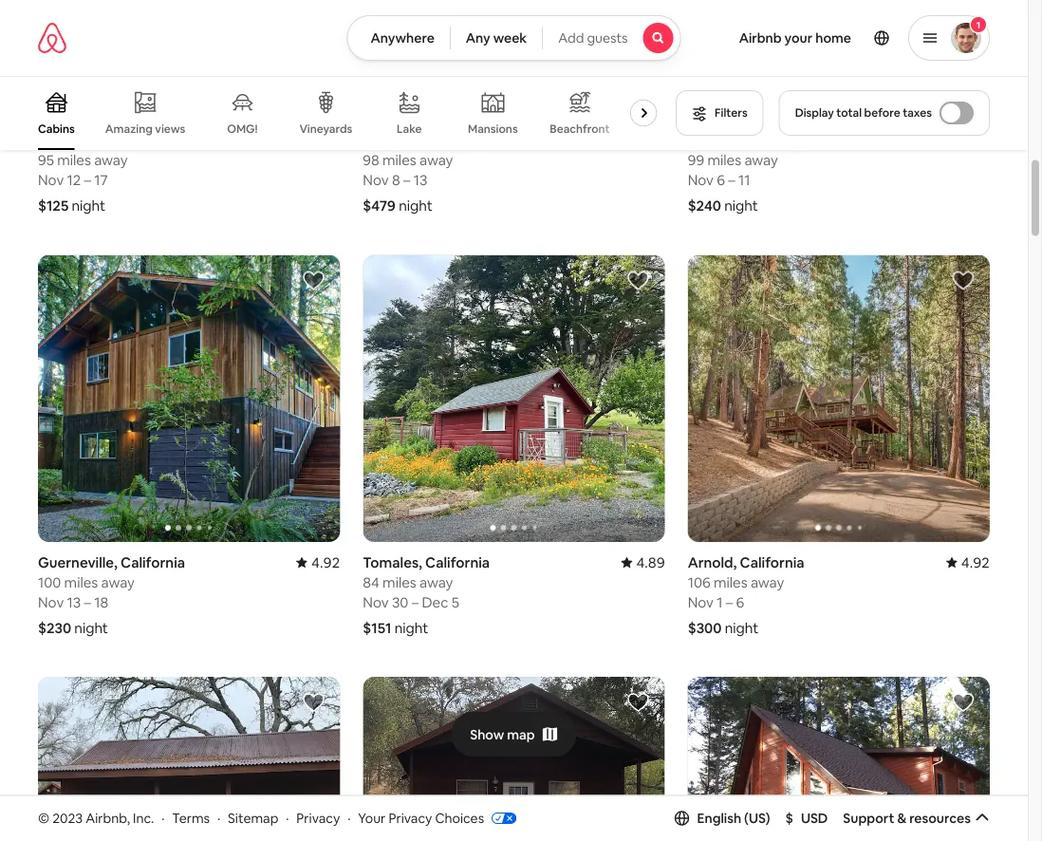 Task type: vqa. For each thing, say whether or not it's contained in the screenshot.


Task type: describe. For each thing, give the bounding box(es) containing it.
– for forestville, california 98 miles away nov 8 – 13 $479 night
[[403, 171, 411, 190]]

– for arnold, california 106 miles away nov 1 – 6 $300 night
[[726, 593, 733, 611]]

$ usd
[[786, 810, 828, 827]]

&
[[898, 810, 907, 827]]

1 inside arnold, california 106 miles away nov 1 – 6 $300 night
[[717, 593, 723, 611]]

5
[[452, 593, 459, 611]]

english (us) button
[[675, 810, 770, 827]]

vineyards
[[299, 122, 352, 136]]

miles for forestville, california 98 miles away nov 8 – 13 $479 night
[[383, 151, 416, 170]]

show
[[470, 726, 504, 743]]

11
[[739, 171, 750, 190]]

2 add to wishlist: valley springs, california image from the left
[[627, 691, 650, 714]]

california inside the camp meeker, california 95 miles away nov 12 – 17 $125 night
[[137, 131, 202, 150]]

tomales, california 84 miles away nov 30 – dec 5 $151 night
[[363, 553, 490, 637]]

dec
[[422, 593, 448, 611]]

– for guerneville, california 100 miles away nov 13 – 18 $230 night
[[84, 593, 91, 611]]

nov for arnold, california 106 miles away nov 1 – 6 $300 night
[[688, 593, 714, 611]]

map
[[507, 726, 535, 743]]

4 · from the left
[[348, 809, 351, 826]]

$151
[[363, 619, 392, 637]]

miles for arnold, california 106 miles away nov 1 – 6 $300 night
[[714, 573, 748, 592]]

english
[[697, 810, 742, 827]]

group containing amazing views
[[38, 76, 665, 150]]

4.82
[[961, 131, 990, 150]]

anywhere button
[[347, 15, 451, 61]]

night inside tomales, california 84 miles away nov 30 – dec 5 $151 night
[[395, 619, 428, 637]]

mansions
[[468, 122, 518, 136]]

your
[[358, 809, 386, 826]]

4.94 out of 5 average rating image
[[621, 131, 665, 150]]

6 inside arnold, california 106 miles away nov 1 – 6 $300 night
[[736, 593, 745, 611]]

display total before taxes button
[[779, 90, 990, 136]]

100
[[38, 573, 61, 591]]

support
[[843, 810, 895, 827]]

106
[[688, 573, 711, 592]]

terms link
[[172, 809, 210, 826]]

profile element
[[704, 0, 990, 76]]

4.92 out of 5 average rating image
[[296, 553, 340, 572]]

4.94
[[636, 131, 665, 150]]

terms
[[172, 809, 210, 826]]

omg!
[[227, 122, 258, 136]]

add to wishlist: arnold, california image
[[952, 691, 975, 714]]

taxes
[[903, 105, 932, 120]]

add to wishlist: arnold, california image
[[952, 269, 975, 292]]

add to wishlist: guerneville, california image
[[302, 269, 325, 292]]

night for guerneville, california 99 miles away nov 6 – 11 $240 night
[[725, 197, 758, 215]]

– for guerneville, california 99 miles away nov 6 – 11 $240 night
[[728, 171, 736, 190]]

©
[[38, 809, 49, 826]]

4.92 for arnold, california 106 miles away nov 1 – 6 $300 night
[[961, 553, 990, 572]]

filters button
[[676, 90, 764, 136]]

2023
[[52, 809, 83, 826]]

week
[[493, 29, 527, 47]]

99
[[688, 151, 705, 170]]

$300
[[688, 619, 722, 637]]

– inside the camp meeker, california 95 miles away nov 12 – 17 $125 night
[[84, 171, 91, 190]]

california for forestville, california 98 miles away nov 8 – 13 $479 night
[[438, 131, 503, 150]]

none search field containing anywhere
[[347, 15, 681, 61]]

any
[[466, 29, 491, 47]]

show map
[[470, 726, 535, 743]]

meeker,
[[81, 131, 134, 150]]

california for arnold, california 106 miles away nov 1 – 6 $300 night
[[740, 553, 805, 572]]

airbnb,
[[86, 809, 130, 826]]

your privacy choices
[[358, 809, 484, 826]]

show map button
[[451, 712, 577, 757]]

away for forestville, california 98 miles away nov 8 – 13 $479 night
[[420, 151, 453, 170]]

display
[[795, 105, 834, 120]]

away for arnold, california 106 miles away nov 1 – 6 $300 night
[[751, 573, 784, 592]]

arnold,
[[688, 553, 737, 572]]

4.89
[[636, 553, 665, 572]]

inc.
[[133, 809, 154, 826]]

– for tomales, california 84 miles away nov 30 – dec 5 $151 night
[[412, 593, 419, 611]]

privacy link
[[297, 809, 340, 826]]

resources
[[910, 810, 971, 827]]

$479
[[363, 197, 396, 215]]

your
[[785, 29, 813, 47]]

away for guerneville, california 99 miles away nov 6 – 11 $240 night
[[745, 151, 778, 170]]

guerneville, california 99 miles away nov 6 – 11 $240 night
[[688, 131, 835, 215]]

13 inside guerneville, california 100 miles away nov 13 – 18 $230 night
[[67, 593, 81, 611]]

4.8
[[320, 131, 340, 150]]

1 button
[[909, 15, 990, 61]]

arnold, california 106 miles away nov 1 – 6 $300 night
[[688, 553, 805, 637]]

filters
[[715, 105, 748, 120]]

1 privacy from the left
[[297, 809, 340, 826]]

nov for tomales, california 84 miles away nov 30 – dec 5 $151 night
[[363, 593, 389, 611]]

forestville, california 98 miles away nov 8 – 13 $479 night
[[363, 131, 503, 215]]

18
[[94, 593, 108, 611]]

nov for forestville, california 98 miles away nov 8 – 13 $479 night
[[363, 171, 389, 190]]

amazing
[[105, 121, 153, 136]]

lake
[[397, 122, 422, 136]]

before
[[864, 105, 901, 120]]

amazing views
[[105, 121, 185, 136]]

choices
[[435, 809, 484, 826]]



Task type: locate. For each thing, give the bounding box(es) containing it.
98
[[363, 151, 380, 170]]

0 horizontal spatial 13
[[67, 593, 81, 611]]

nov down 106
[[688, 593, 714, 611]]

– inside forestville, california 98 miles away nov 8 – 13 $479 night
[[403, 171, 411, 190]]

miles up 12
[[57, 151, 91, 170]]

english (us)
[[697, 810, 770, 827]]

0 vertical spatial 1
[[977, 19, 981, 31]]

4.82 out of 5 average rating image
[[946, 131, 990, 150]]

forestville,
[[363, 131, 435, 150]]

california for tomales, california 84 miles away nov 30 – dec 5 $151 night
[[425, 553, 490, 572]]

nov inside forestville, california 98 miles away nov 8 – 13 $479 night
[[363, 171, 389, 190]]

0 vertical spatial 6
[[717, 171, 725, 190]]

13 inside forestville, california 98 miles away nov 8 – 13 $479 night
[[414, 171, 428, 190]]

support & resources
[[843, 810, 971, 827]]

6 inside guerneville, california 99 miles away nov 6 – 11 $240 night
[[717, 171, 725, 190]]

california inside guerneville, california 100 miles away nov 13 – 18 $230 night
[[121, 553, 185, 572]]

–
[[84, 171, 91, 190], [403, 171, 411, 190], [728, 171, 736, 190], [84, 593, 91, 611], [412, 593, 419, 611], [726, 593, 733, 611]]

add guests
[[558, 29, 628, 47]]

guerneville, for 99
[[688, 131, 768, 150]]

nov down 100
[[38, 593, 64, 611]]

sitemap link
[[228, 809, 279, 826]]

total
[[837, 105, 862, 120]]

away inside forestville, california 98 miles away nov 8 – 13 $479 night
[[420, 151, 453, 170]]

privacy
[[297, 809, 340, 826], [389, 809, 432, 826]]

support & resources button
[[843, 810, 990, 827]]

1 horizontal spatial add to wishlist: valley springs, california image
[[627, 691, 650, 714]]

privacy right your
[[389, 809, 432, 826]]

13 right '8'
[[414, 171, 428, 190]]

add guests button
[[542, 15, 681, 61]]

night down 11
[[725, 197, 758, 215]]

privacy left your
[[297, 809, 340, 826]]

1 vertical spatial 6
[[736, 593, 745, 611]]

1 horizontal spatial 4.92
[[961, 553, 990, 572]]

0 horizontal spatial add to wishlist: valley springs, california image
[[302, 691, 325, 714]]

0 vertical spatial 13
[[414, 171, 428, 190]]

airbnb your home
[[739, 29, 852, 47]]

airbnb
[[739, 29, 782, 47]]

1 vertical spatial 1
[[717, 593, 723, 611]]

None search field
[[347, 15, 681, 61]]

1 4.92 from the left
[[311, 553, 340, 572]]

nov inside tomales, california 84 miles away nov 30 – dec 5 $151 night
[[363, 593, 389, 611]]

california for guerneville, california 99 miles away nov 6 – 11 $240 night
[[771, 131, 835, 150]]

anywhere
[[371, 29, 435, 47]]

away right 106
[[751, 573, 784, 592]]

6 left 11
[[717, 171, 725, 190]]

night down '8'
[[399, 197, 433, 215]]

add to wishlist: valley springs, california image
[[302, 691, 325, 714], [627, 691, 650, 714]]

0 horizontal spatial 4.92
[[311, 553, 340, 572]]

nov left '8'
[[363, 171, 389, 190]]

miles for tomales, california 84 miles away nov 30 – dec 5 $151 night
[[383, 573, 417, 592]]

– inside tomales, california 84 miles away nov 30 – dec 5 $151 night
[[412, 593, 419, 611]]

$230
[[38, 619, 71, 637]]

miles for guerneville, california 100 miles away nov 13 – 18 $230 night
[[64, 573, 98, 591]]

0 horizontal spatial privacy
[[297, 809, 340, 826]]

night inside the camp meeker, california 95 miles away nov 12 – 17 $125 night
[[72, 197, 105, 215]]

nov inside guerneville, california 100 miles away nov 13 – 18 $230 night
[[38, 593, 64, 611]]

nov inside arnold, california 106 miles away nov 1 – 6 $300 night
[[688, 593, 714, 611]]

nov for guerneville, california 99 miles away nov 6 – 11 $240 night
[[688, 171, 714, 190]]

california inside guerneville, california 99 miles away nov 6 – 11 $240 night
[[771, 131, 835, 150]]

1 horizontal spatial guerneville,
[[688, 131, 768, 150]]

airbnb your home link
[[728, 18, 863, 58]]

4.92 out of 5 average rating image
[[946, 553, 990, 572]]

guerneville, inside guerneville, california 100 miles away nov 13 – 18 $230 night
[[38, 553, 118, 572]]

$125
[[38, 197, 69, 215]]

© 2023 airbnb, inc. ·
[[38, 809, 165, 826]]

night down 18 at the left
[[74, 619, 108, 637]]

0 horizontal spatial 1
[[717, 593, 723, 611]]

nov inside the camp meeker, california 95 miles away nov 12 – 17 $125 night
[[38, 171, 64, 190]]

$240
[[688, 197, 721, 215]]

– left the 17
[[84, 171, 91, 190]]

· right terms link
[[217, 809, 220, 826]]

– right '8'
[[403, 171, 411, 190]]

away down meeker,
[[94, 151, 128, 170]]

away for guerneville, california 100 miles away nov 13 – 18 $230 night
[[101, 573, 135, 591]]

miles
[[57, 151, 91, 170], [383, 151, 416, 170], [708, 151, 742, 170], [64, 573, 98, 591], [383, 573, 417, 592], [714, 573, 748, 592]]

your privacy choices link
[[358, 809, 517, 828]]

0 horizontal spatial 6
[[717, 171, 725, 190]]

6
[[717, 171, 725, 190], [736, 593, 745, 611]]

california inside forestville, california 98 miles away nov 8 – 13 $479 night
[[438, 131, 503, 150]]

– inside arnold, california 106 miles away nov 1 – 6 $300 night
[[726, 593, 733, 611]]

miles for guerneville, california 99 miles away nov 6 – 11 $240 night
[[708, 151, 742, 170]]

night inside arnold, california 106 miles away nov 1 – 6 $300 night
[[725, 619, 759, 637]]

group
[[38, 76, 665, 150], [38, 255, 340, 542], [363, 255, 665, 542], [688, 255, 990, 542], [38, 677, 340, 841], [363, 677, 665, 841], [688, 677, 990, 841]]

30
[[392, 593, 409, 611]]

1 · from the left
[[162, 809, 165, 826]]

miles up 30
[[383, 573, 417, 592]]

1 inside dropdown button
[[977, 19, 981, 31]]

sitemap
[[228, 809, 279, 826]]

away inside guerneville, california 99 miles away nov 6 – 11 $240 night
[[745, 151, 778, 170]]

miles inside the camp meeker, california 95 miles away nov 12 – 17 $125 night
[[57, 151, 91, 170]]

away inside tomales, california 84 miles away nov 30 – dec 5 $151 night
[[420, 573, 453, 592]]

away inside arnold, california 106 miles away nov 1 – 6 $300 night
[[751, 573, 784, 592]]

away down lake
[[420, 151, 453, 170]]

– inside guerneville, california 100 miles away nov 13 – 18 $230 night
[[84, 593, 91, 611]]

away for tomales, california 84 miles away nov 30 – dec 5 $151 night
[[420, 573, 453, 592]]

any week button
[[450, 15, 543, 61]]

1 horizontal spatial 13
[[414, 171, 428, 190]]

· left your
[[348, 809, 351, 826]]

night
[[72, 197, 105, 215], [399, 197, 433, 215], [725, 197, 758, 215], [74, 619, 108, 637], [395, 619, 428, 637], [725, 619, 759, 637]]

miles up 11
[[708, 151, 742, 170]]

(us)
[[744, 810, 770, 827]]

· left privacy link
[[286, 809, 289, 826]]

terms · sitemap · privacy
[[172, 809, 340, 826]]

– left 18 at the left
[[84, 593, 91, 611]]

usd
[[801, 810, 828, 827]]

guerneville, inside guerneville, california 99 miles away nov 6 – 11 $240 night
[[688, 131, 768, 150]]

2 · from the left
[[217, 809, 220, 826]]

cabins
[[38, 122, 75, 136]]

california inside arnold, california 106 miles away nov 1 – 6 $300 night
[[740, 553, 805, 572]]

13 left 18 at the left
[[67, 593, 81, 611]]

away inside guerneville, california 100 miles away nov 13 – 18 $230 night
[[101, 573, 135, 591]]

miles down forestville,
[[383, 151, 416, 170]]

night down the 17
[[72, 197, 105, 215]]

nov inside guerneville, california 99 miles away nov 6 – 11 $240 night
[[688, 171, 714, 190]]

display total before taxes
[[795, 105, 932, 120]]

1 add to wishlist: valley springs, california image from the left
[[302, 691, 325, 714]]

8
[[392, 171, 400, 190]]

2 privacy from the left
[[389, 809, 432, 826]]

night for guerneville, california 100 miles away nov 13 – 18 $230 night
[[74, 619, 108, 637]]

miles down arnold,
[[714, 573, 748, 592]]

– left 11
[[728, 171, 736, 190]]

guerneville, for 100
[[38, 553, 118, 572]]

12
[[67, 171, 81, 190]]

views
[[155, 121, 185, 136]]

miles inside guerneville, california 100 miles away nov 13 – 18 $230 night
[[64, 573, 98, 591]]

california inside tomales, california 84 miles away nov 30 – dec 5 $151 night
[[425, 553, 490, 572]]

4.92 for guerneville, california 100 miles away nov 13 – 18 $230 night
[[311, 553, 340, 572]]

away up dec
[[420, 573, 453, 592]]

guerneville, down filters
[[688, 131, 768, 150]]

night right $300
[[725, 619, 759, 637]]

miles inside forestville, california 98 miles away nov 8 – 13 $479 night
[[383, 151, 416, 170]]

night for forestville, california 98 miles away nov 8 – 13 $479 night
[[399, 197, 433, 215]]

california for guerneville, california 100 miles away nov 13 – 18 $230 night
[[121, 553, 185, 572]]

0 horizontal spatial guerneville,
[[38, 553, 118, 572]]

california
[[137, 131, 202, 150], [438, 131, 503, 150], [771, 131, 835, 150], [121, 553, 185, 572], [425, 553, 490, 572], [740, 553, 805, 572]]

beachfront
[[550, 122, 610, 136]]

1 horizontal spatial 1
[[977, 19, 981, 31]]

night down 30
[[395, 619, 428, 637]]

any week
[[466, 29, 527, 47]]

1 horizontal spatial privacy
[[389, 809, 432, 826]]

$
[[786, 810, 794, 827]]

3 · from the left
[[286, 809, 289, 826]]

nov down 84
[[363, 593, 389, 611]]

0 vertical spatial guerneville,
[[688, 131, 768, 150]]

1 vertical spatial guerneville,
[[38, 553, 118, 572]]

84
[[363, 573, 380, 592]]

away up 18 at the left
[[101, 573, 135, 591]]

night inside forestville, california 98 miles away nov 8 – 13 $479 night
[[399, 197, 433, 215]]

guests
[[587, 29, 628, 47]]

guerneville, up 100
[[38, 553, 118, 572]]

night inside guerneville, california 100 miles away nov 13 – 18 $230 night
[[74, 619, 108, 637]]

tomales,
[[363, 553, 422, 572]]

nov down 99
[[688, 171, 714, 190]]

miles inside arnold, california 106 miles away nov 1 – 6 $300 night
[[714, 573, 748, 592]]

camp
[[38, 131, 78, 150]]

1 horizontal spatial 6
[[736, 593, 745, 611]]

miles inside guerneville, california 99 miles away nov 6 – 11 $240 night
[[708, 151, 742, 170]]

– right 30
[[412, 593, 419, 611]]

add
[[558, 29, 584, 47]]

camp meeker, california 95 miles away nov 12 – 17 $125 night
[[38, 131, 202, 215]]

6 down arnold,
[[736, 593, 745, 611]]

away inside the camp meeker, california 95 miles away nov 12 – 17 $125 night
[[94, 151, 128, 170]]

guerneville, california 100 miles away nov 13 – 18 $230 night
[[38, 553, 185, 637]]

1 vertical spatial 13
[[67, 593, 81, 611]]

– down arnold,
[[726, 593, 733, 611]]

4.8 out of 5 average rating image
[[305, 131, 340, 150]]

nov down 95
[[38, 171, 64, 190]]

miles up 18 at the left
[[64, 573, 98, 591]]

2 4.92 from the left
[[961, 553, 990, 572]]

away up 11
[[745, 151, 778, 170]]

home
[[816, 29, 852, 47]]

– inside guerneville, california 99 miles away nov 6 – 11 $240 night
[[728, 171, 736, 190]]

1
[[977, 19, 981, 31], [717, 593, 723, 611]]

· right inc.
[[162, 809, 165, 826]]

add to wishlist: tomales, california image
[[627, 269, 650, 292]]

nov for guerneville, california 100 miles away nov 13 – 18 $230 night
[[38, 593, 64, 611]]

4.89 out of 5 average rating image
[[621, 553, 665, 572]]

miles inside tomales, california 84 miles away nov 30 – dec 5 $151 night
[[383, 573, 417, 592]]

night for arnold, california 106 miles away nov 1 – 6 $300 night
[[725, 619, 759, 637]]

4.92
[[311, 553, 340, 572], [961, 553, 990, 572]]

17
[[94, 171, 108, 190]]

night inside guerneville, california 99 miles away nov 6 – 11 $240 night
[[725, 197, 758, 215]]

guerneville,
[[688, 131, 768, 150], [38, 553, 118, 572]]

95
[[38, 151, 54, 170]]

away
[[94, 151, 128, 170], [420, 151, 453, 170], [745, 151, 778, 170], [101, 573, 135, 591], [420, 573, 453, 592], [751, 573, 784, 592]]



